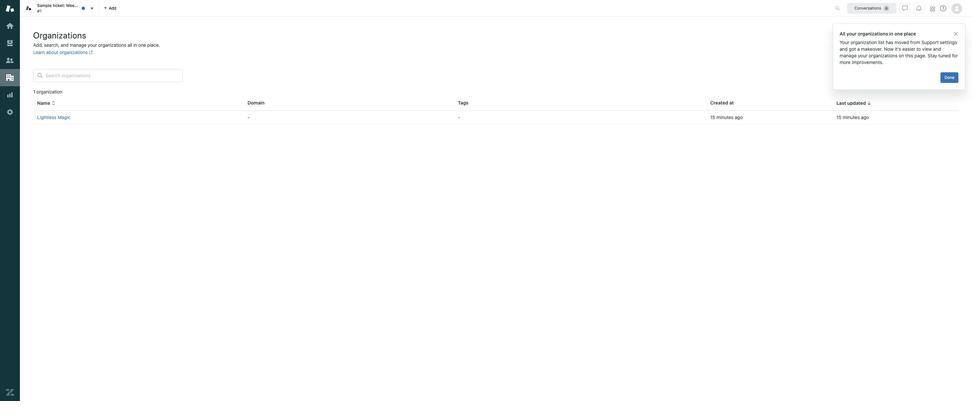 Task type: vqa. For each thing, say whether or not it's contained in the screenshot.
THE ORGANIZATION in Add organization button
no



Task type: locate. For each thing, give the bounding box(es) containing it.
1 vertical spatial manage
[[840, 53, 857, 58]]

search,
[[44, 42, 59, 48]]

all your organizations in one place your organization list has moved from support settings and got a makeover. now it's easier to view and manage your organizations on this page. stay tuned for more improvements.
[[840, 31, 958, 65]]

last updated
[[837, 100, 866, 106]]

0 horizontal spatial and
[[61, 42, 69, 48]]

1 horizontal spatial one
[[895, 31, 903, 37]]

add,
[[33, 42, 43, 48]]

magic
[[58, 115, 71, 120]]

0 vertical spatial manage
[[70, 42, 86, 48]]

organizations
[[33, 30, 86, 40]]

your down a
[[858, 53, 868, 58]]

manage
[[70, 42, 86, 48], [840, 53, 857, 58]]

get help image
[[941, 5, 947, 11]]

Search organizations field
[[45, 73, 178, 79]]

and down the your
[[840, 46, 848, 52]]

ago
[[735, 115, 743, 120], [861, 115, 869, 120]]

your
[[840, 40, 850, 45]]

0 horizontal spatial one
[[138, 42, 146, 48]]

1 minutes from the left
[[717, 115, 734, 120]]

1 vertical spatial one
[[138, 42, 146, 48]]

makeover.
[[861, 46, 883, 52]]

and
[[61, 42, 69, 48], [840, 46, 848, 52], [934, 46, 942, 52]]

add
[[921, 35, 930, 41]]

import
[[886, 35, 900, 41]]

0 vertical spatial one
[[895, 31, 903, 37]]

manage inside all your organizations in one place your organization list has moved from support settings and got a makeover. now it's easier to view and manage your organizations on this page. stay tuned for more improvements.
[[840, 53, 857, 58]]

name button
[[37, 100, 55, 106]]

#1
[[37, 8, 42, 13]]

one
[[895, 31, 903, 37], [138, 42, 146, 48]]

one inside all your organizations in one place your organization list has moved from support settings and got a makeover. now it's easier to view and manage your organizations on this page. stay tuned for more improvements.
[[895, 31, 903, 37]]

0 horizontal spatial 15
[[711, 115, 716, 120]]

1 vertical spatial your
[[88, 42, 97, 48]]

15 minutes ago
[[711, 115, 743, 120], [837, 115, 869, 120]]

15
[[711, 115, 716, 120], [837, 115, 842, 120]]

all
[[840, 31, 846, 37]]

now
[[885, 46, 894, 52]]

lightless magic link
[[37, 115, 71, 120]]

0 horizontal spatial manage
[[70, 42, 86, 48]]

1 horizontal spatial 15 minutes ago
[[837, 115, 869, 120]]

your up (opens in a new tab) image
[[88, 42, 97, 48]]

organization for 1 organization
[[36, 89, 62, 95]]

updated
[[848, 100, 866, 106]]

list
[[879, 40, 885, 45]]

manage up learn about organizations link
[[70, 42, 86, 48]]

0 horizontal spatial -
[[248, 115, 250, 120]]

0 horizontal spatial in
[[133, 42, 137, 48]]

done button
[[941, 72, 959, 83]]

a
[[858, 46, 860, 52]]

one inside the organizations add, search, and manage your organizations all in one place.
[[138, 42, 146, 48]]

admin image
[[6, 108, 14, 117]]

place.
[[147, 42, 160, 48]]

organization inside all your organizations in one place your organization list has moved from support settings and got a makeover. now it's easier to view and manage your organizations on this page. stay tuned for more improvements.
[[851, 40, 877, 45]]

0 horizontal spatial minutes
[[717, 115, 734, 120]]

bulk
[[875, 35, 884, 41]]

2 vertical spatial your
[[858, 53, 868, 58]]

sample
[[37, 3, 52, 8]]

and up learn about organizations link
[[61, 42, 69, 48]]

0 horizontal spatial ago
[[735, 115, 743, 120]]

conversations button
[[848, 3, 897, 13]]

in up has
[[890, 31, 894, 37]]

organization inside add organization button
[[931, 35, 957, 41]]

close image
[[954, 31, 959, 37]]

tab
[[20, 0, 100, 17]]

one left place.
[[138, 42, 146, 48]]

zendesk products image
[[931, 6, 935, 11]]

add organization button
[[916, 31, 963, 44]]

it's
[[895, 46, 902, 52]]

1 horizontal spatial in
[[890, 31, 894, 37]]

last
[[837, 100, 847, 106]]

in inside all your organizations in one place your organization list has moved from support settings and got a makeover. now it's easier to view and manage your organizations on this page. stay tuned for more improvements.
[[890, 31, 894, 37]]

name
[[37, 100, 50, 106]]

1 ago from the left
[[735, 115, 743, 120]]

-
[[248, 115, 250, 120], [458, 115, 460, 120]]

all your organizations in one place dialog
[[833, 24, 966, 90]]

0 horizontal spatial 15 minutes ago
[[711, 115, 743, 120]]

main element
[[0, 0, 20, 401]]

your right "all"
[[847, 31, 857, 37]]

1 horizontal spatial manage
[[840, 53, 857, 58]]

organizations left "all" on the top left of page
[[98, 42, 126, 48]]

2 15 minutes ago from the left
[[837, 115, 869, 120]]

manage up more
[[840, 53, 857, 58]]

all
[[128, 42, 132, 48]]

about
[[46, 49, 58, 55]]

bulk import
[[875, 35, 900, 41]]

2 horizontal spatial your
[[858, 53, 868, 58]]

0 horizontal spatial your
[[88, 42, 97, 48]]

1 horizontal spatial -
[[458, 115, 460, 120]]

organization
[[931, 35, 957, 41], [851, 40, 877, 45], [36, 89, 62, 95]]

2 horizontal spatial organization
[[931, 35, 957, 41]]

1 organization
[[33, 89, 62, 95]]

stay
[[928, 53, 938, 58]]

1 vertical spatial in
[[133, 42, 137, 48]]

page.
[[915, 53, 927, 58]]

1 horizontal spatial your
[[847, 31, 857, 37]]

1 horizontal spatial 15
[[837, 115, 842, 120]]

to
[[917, 46, 921, 52]]

in
[[890, 31, 894, 37], [133, 42, 137, 48]]

get started image
[[6, 22, 14, 30]]

customers image
[[6, 56, 14, 65]]

(opens in a new tab) image
[[88, 51, 93, 55]]

your
[[847, 31, 857, 37], [88, 42, 97, 48], [858, 53, 868, 58]]

1 horizontal spatial ago
[[861, 115, 869, 120]]

0 vertical spatial in
[[890, 31, 894, 37]]

1 horizontal spatial minutes
[[843, 115, 860, 120]]

organizations image
[[6, 73, 14, 82]]

0 horizontal spatial organization
[[36, 89, 62, 95]]

minutes
[[717, 115, 734, 120], [843, 115, 860, 120]]

in right "all" on the top left of page
[[133, 42, 137, 48]]

1 horizontal spatial organization
[[851, 40, 877, 45]]

organizations up list
[[858, 31, 889, 37]]

and up stay
[[934, 46, 942, 52]]

one up moved
[[895, 31, 903, 37]]

conversations
[[855, 5, 882, 10]]

organizations
[[858, 31, 889, 37], [98, 42, 126, 48], [59, 49, 88, 55], [869, 53, 898, 58]]



Task type: describe. For each thing, give the bounding box(es) containing it.
in inside the organizations add, search, and manage your organizations all in one place.
[[133, 42, 137, 48]]

improvements.
[[852, 59, 884, 65]]

2 - from the left
[[458, 115, 460, 120]]

on
[[899, 53, 905, 58]]

moved
[[895, 40, 909, 45]]

zendesk image
[[6, 388, 14, 397]]

2 horizontal spatial and
[[934, 46, 942, 52]]

and inside the organizations add, search, and manage your organizations all in one place.
[[61, 42, 69, 48]]

meet
[[66, 3, 76, 8]]

views image
[[6, 39, 14, 47]]

last updated button
[[837, 100, 872, 106]]

sample ticket: meet the ticket #1
[[37, 3, 96, 13]]

ticket
[[85, 3, 96, 8]]

place
[[904, 31, 916, 37]]

settings
[[940, 40, 958, 45]]

2 ago from the left
[[861, 115, 869, 120]]

the
[[77, 3, 83, 8]]

close image
[[89, 5, 95, 12]]

tabs tab list
[[20, 0, 829, 17]]

organizations inside the organizations add, search, and manage your organizations all in one place.
[[98, 42, 126, 48]]

organizations down now
[[869, 53, 898, 58]]

lightless magic
[[37, 115, 71, 120]]

more
[[840, 59, 851, 65]]

organizations right about
[[59, 49, 88, 55]]

from
[[911, 40, 921, 45]]

tab containing sample ticket: meet the ticket
[[20, 0, 100, 17]]

1 15 minutes ago from the left
[[711, 115, 743, 120]]

done
[[945, 75, 955, 80]]

1 horizontal spatial and
[[840, 46, 848, 52]]

for
[[952, 53, 958, 58]]

has
[[886, 40, 894, 45]]

manage inside the organizations add, search, and manage your organizations all in one place.
[[70, 42, 86, 48]]

view
[[923, 46, 932, 52]]

lightless
[[37, 115, 56, 120]]

reporting image
[[6, 91, 14, 99]]

organizations add, search, and manage your organizations all in one place.
[[33, 30, 160, 48]]

learn about organizations link
[[33, 49, 93, 55]]

tuned
[[939, 53, 951, 58]]

2 15 from the left
[[837, 115, 842, 120]]

learn about organizations
[[33, 49, 88, 55]]

2 minutes from the left
[[843, 115, 860, 120]]

1 15 from the left
[[711, 115, 716, 120]]

organization for add organization
[[931, 35, 957, 41]]

bulk import button
[[870, 31, 913, 44]]

got
[[849, 46, 856, 52]]

learn
[[33, 49, 45, 55]]

add organization
[[921, 35, 957, 41]]

0 vertical spatial your
[[847, 31, 857, 37]]

support
[[922, 40, 939, 45]]

ticket:
[[53, 3, 65, 8]]

your inside the organizations add, search, and manage your organizations all in one place.
[[88, 42, 97, 48]]

zendesk support image
[[6, 4, 14, 13]]

this
[[906, 53, 914, 58]]

1
[[33, 89, 35, 95]]

easier
[[903, 46, 916, 52]]

1 - from the left
[[248, 115, 250, 120]]



